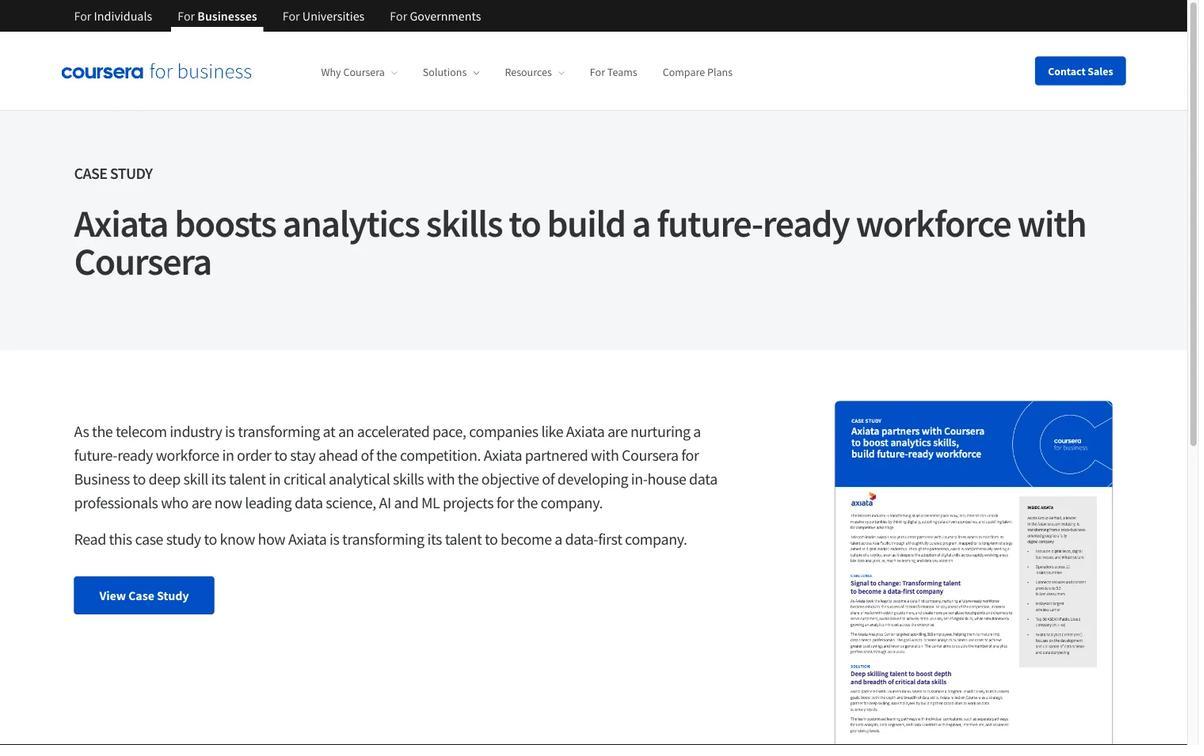 Task type: vqa. For each thing, say whether or not it's contained in the screenshot.
left Programming,
no



Task type: describe. For each thing, give the bounding box(es) containing it.
compare plans
[[663, 65, 733, 79]]

now
[[215, 493, 242, 513]]

ahead
[[319, 446, 358, 465]]

universities
[[303, 8, 365, 24]]

for teams link
[[590, 65, 637, 79]]

for teams
[[590, 65, 637, 79]]

partnered
[[525, 446, 588, 465]]

1 horizontal spatial talent
[[445, 530, 482, 549]]

analytics
[[282, 200, 420, 247]]

first
[[598, 530, 622, 549]]

coursera inside the as the telecom industry is transforming at an accelerated pace, companies like axiata are nurturing a future-ready workforce in order to stay ahead of the competition. axiata partnered with coursera for business to deep skill its talent in critical analytical skills with the objective of developing in-house data professionals who are now leading data science, ai and ml projects for the company.
[[622, 446, 679, 465]]

contact sales button
[[1036, 57, 1126, 85]]

ready inside axiata boosts analytics skills to build a future-ready workforce with coursera
[[763, 200, 850, 247]]

1 horizontal spatial are
[[608, 422, 628, 442]]

data-
[[565, 530, 598, 549]]

companies
[[469, 422, 539, 442]]

the down objective
[[517, 493, 538, 513]]

with inside axiata boosts analytics skills to build a future-ready workforce with coursera
[[1018, 200, 1086, 247]]

axiata down companies
[[484, 446, 522, 465]]

compare
[[663, 65, 705, 79]]

who
[[161, 493, 189, 513]]

at
[[323, 422, 335, 442]]

0 vertical spatial in
[[222, 446, 234, 465]]

individuals
[[94, 8, 152, 24]]

objective
[[482, 469, 539, 489]]

1 horizontal spatial company.
[[625, 530, 687, 549]]

science,
[[326, 493, 376, 513]]

critical
[[284, 469, 326, 489]]

company. inside the as the telecom industry is transforming at an accelerated pace, companies like axiata are nurturing a future-ready workforce in order to stay ahead of the competition. axiata partnered with coursera for business to deep skill its talent in critical analytical skills with the objective of developing in-house data professionals who are now leading data science, ai and ml projects for the company.
[[541, 493, 603, 513]]

banner navigation
[[61, 0, 494, 44]]

1 horizontal spatial its
[[427, 530, 442, 549]]

why coursera link
[[321, 65, 398, 79]]

sales
[[1088, 64, 1113, 78]]

0 horizontal spatial data
[[295, 493, 323, 513]]

future- inside the as the telecom industry is transforming at an accelerated pace, companies like axiata are nurturing a future-ready workforce in order to stay ahead of the competition. axiata partnered with coursera for business to deep skill its talent in critical analytical skills with the objective of developing in-house data professionals who are now leading data science, ai and ml projects for the company.
[[74, 446, 117, 465]]

for businesses
[[178, 8, 257, 24]]

read this case study to know how axiata is transforming its talent to become a data-first company.
[[74, 530, 687, 549]]

the down accelerated
[[376, 446, 397, 465]]

this
[[109, 530, 132, 549]]

1 vertical spatial are
[[191, 493, 212, 513]]

case inside view case study link
[[128, 588, 154, 604]]

like
[[541, 422, 563, 442]]

how
[[258, 530, 285, 549]]

for governments
[[390, 8, 481, 24]]

solutions
[[423, 65, 467, 79]]

resources
[[505, 65, 552, 79]]

boosts
[[174, 200, 276, 247]]

an
[[338, 422, 354, 442]]

0 horizontal spatial a
[[555, 530, 562, 549]]

axiata inside axiata boosts analytics skills to build a future-ready workforce with coursera
[[74, 200, 168, 247]]

0 horizontal spatial case
[[74, 164, 107, 183]]

1 horizontal spatial of
[[542, 469, 555, 489]]

1 vertical spatial in
[[269, 469, 281, 489]]

for for businesses
[[178, 8, 195, 24]]

read
[[74, 530, 106, 549]]

skill
[[183, 469, 208, 489]]

1 horizontal spatial study
[[157, 588, 189, 604]]

telecom
[[116, 422, 167, 442]]

axiata case study cover image new image
[[835, 401, 1113, 745]]

for individuals
[[74, 8, 152, 24]]

contact
[[1048, 64, 1086, 78]]

accelerated
[[357, 422, 430, 442]]

transforming inside the as the telecom industry is transforming at an accelerated pace, companies like axiata are nurturing a future-ready workforce in order to stay ahead of the competition. axiata partnered with coursera for business to deep skill its talent in critical analytical skills with the objective of developing in-house data professionals who are now leading data science, ai and ml projects for the company.
[[238, 422, 320, 442]]

in-
[[631, 469, 648, 489]]

skills inside axiata boosts analytics skills to build a future-ready workforce with coursera
[[426, 200, 502, 247]]

industry
[[170, 422, 222, 442]]

the up the projects
[[458, 469, 479, 489]]

to inside axiata boosts analytics skills to build a future-ready workforce with coursera
[[509, 200, 541, 247]]

future- inside axiata boosts analytics skills to build a future-ready workforce with coursera
[[657, 200, 763, 247]]

nurturing
[[631, 422, 691, 442]]

view case study
[[99, 588, 189, 604]]

contact sales
[[1048, 64, 1113, 78]]

teams
[[607, 65, 637, 79]]

compare plans link
[[663, 65, 733, 79]]

axiata right 'like'
[[566, 422, 605, 442]]

its inside the as the telecom industry is transforming at an accelerated pace, companies like axiata are nurturing a future-ready workforce in order to stay ahead of the competition. axiata partnered with coursera for business to deep skill its talent in critical analytical skills with the objective of developing in-house data professionals who are now leading data science, ai and ml projects for the company.
[[211, 469, 226, 489]]

know
[[220, 530, 255, 549]]

and
[[394, 493, 419, 513]]

competition.
[[400, 446, 481, 465]]

for universities
[[283, 8, 365, 24]]

axiata boosts analytics skills to build a future-ready workforce with coursera
[[74, 200, 1086, 285]]



Task type: locate. For each thing, give the bounding box(es) containing it.
to left stay at the bottom of the page
[[274, 446, 287, 465]]

1 vertical spatial study
[[157, 588, 189, 604]]

0 horizontal spatial are
[[191, 493, 212, 513]]

view case study link
[[74, 577, 214, 615]]

are left nurturing
[[608, 422, 628, 442]]

1 vertical spatial a
[[693, 422, 701, 442]]

1 horizontal spatial workforce
[[856, 200, 1011, 247]]

ml
[[421, 493, 440, 513]]

talent down the "order"
[[229, 469, 266, 489]]

1 vertical spatial skills
[[393, 469, 424, 489]]

for for governments
[[390, 8, 407, 24]]

0 vertical spatial study
[[110, 164, 152, 183]]

become
[[501, 530, 552, 549]]

0 horizontal spatial company.
[[541, 493, 603, 513]]

talent inside the as the telecom industry is transforming at an accelerated pace, companies like axiata are nurturing a future-ready workforce in order to stay ahead of the competition. axiata partnered with coursera for business to deep skill its talent in critical analytical skills with the objective of developing in-house data professionals who are now leading data science, ai and ml projects for the company.
[[229, 469, 266, 489]]

skills
[[426, 200, 502, 247], [393, 469, 424, 489]]

talent down the projects
[[445, 530, 482, 549]]

businesses
[[198, 8, 257, 24]]

1 horizontal spatial is
[[330, 530, 339, 549]]

1 vertical spatial data
[[295, 493, 323, 513]]

of down the partnered
[[542, 469, 555, 489]]

for up house
[[681, 446, 699, 465]]

workforce
[[856, 200, 1011, 247], [156, 446, 219, 465]]

0 horizontal spatial its
[[211, 469, 226, 489]]

coursera
[[343, 65, 385, 79], [74, 238, 211, 285], [622, 446, 679, 465]]

1 horizontal spatial for
[[681, 446, 699, 465]]

for left individuals
[[74, 8, 91, 24]]

analytical
[[329, 469, 390, 489]]

0 horizontal spatial coursera
[[74, 238, 211, 285]]

0 vertical spatial talent
[[229, 469, 266, 489]]

1 horizontal spatial in
[[269, 469, 281, 489]]

a inside the as the telecom industry is transforming at an accelerated pace, companies like axiata are nurturing a future-ready workforce in order to stay ahead of the competition. axiata partnered with coursera for business to deep skill its talent in critical analytical skills with the objective of developing in-house data professionals who are now leading data science, ai and ml projects for the company.
[[693, 422, 701, 442]]

the right "as"
[[92, 422, 113, 442]]

company. right first
[[625, 530, 687, 549]]

its down ml
[[427, 530, 442, 549]]

professionals
[[74, 493, 158, 513]]

0 vertical spatial skills
[[426, 200, 502, 247]]

0 horizontal spatial ready
[[117, 446, 153, 465]]

to right the study
[[204, 530, 217, 549]]

is
[[225, 422, 235, 442], [330, 530, 339, 549]]

coursera for business image
[[61, 63, 252, 79]]

0 horizontal spatial talent
[[229, 469, 266, 489]]

1 vertical spatial coursera
[[74, 238, 211, 285]]

stay
[[290, 446, 316, 465]]

governments
[[410, 8, 481, 24]]

axiata down case study
[[74, 200, 168, 247]]

its
[[211, 469, 226, 489], [427, 530, 442, 549]]

for left the teams
[[590, 65, 605, 79]]

1 vertical spatial transforming
[[342, 530, 424, 549]]

to left deep on the left
[[133, 469, 146, 489]]

to
[[509, 200, 541, 247], [274, 446, 287, 465], [133, 469, 146, 489], [204, 530, 217, 549], [485, 530, 498, 549]]

its right skill
[[211, 469, 226, 489]]

0 horizontal spatial skills
[[393, 469, 424, 489]]

1 vertical spatial talent
[[445, 530, 482, 549]]

0 horizontal spatial in
[[222, 446, 234, 465]]

company. down 'developing'
[[541, 493, 603, 513]]

2 horizontal spatial with
[[1018, 200, 1086, 247]]

0 vertical spatial its
[[211, 469, 226, 489]]

data down critical on the bottom
[[295, 493, 323, 513]]

as the telecom industry is transforming at an accelerated pace, companies like axiata are nurturing a future-ready workforce in order to stay ahead of the competition. axiata partnered with coursera for business to deep skill its talent in critical analytical skills with the objective of developing in-house data professionals who are now leading data science, ai and ml projects for the company.
[[74, 422, 718, 513]]

for
[[74, 8, 91, 24], [178, 8, 195, 24], [283, 8, 300, 24], [390, 8, 407, 24], [590, 65, 605, 79]]

ready
[[763, 200, 850, 247], [117, 446, 153, 465]]

1 horizontal spatial future-
[[657, 200, 763, 247]]

for for individuals
[[74, 8, 91, 24]]

2 vertical spatial a
[[555, 530, 562, 549]]

to left build
[[509, 200, 541, 247]]

1 vertical spatial of
[[542, 469, 555, 489]]

0 vertical spatial of
[[361, 446, 373, 465]]

0 horizontal spatial is
[[225, 422, 235, 442]]

0 vertical spatial transforming
[[238, 422, 320, 442]]

0 vertical spatial case
[[74, 164, 107, 183]]

future-
[[657, 200, 763, 247], [74, 446, 117, 465]]

workforce inside the as the telecom industry is transforming at an accelerated pace, companies like axiata are nurturing a future-ready workforce in order to stay ahead of the competition. axiata partnered with coursera for business to deep skill its talent in critical analytical skills with the objective of developing in-house data professionals who are now leading data science, ai and ml projects for the company.
[[156, 446, 219, 465]]

of
[[361, 446, 373, 465], [542, 469, 555, 489]]

0 horizontal spatial study
[[110, 164, 152, 183]]

skills inside the as the telecom industry is transforming at an accelerated pace, companies like axiata are nurturing a future-ready workforce in order to stay ahead of the competition. axiata partnered with coursera for business to deep skill its talent in critical analytical skills with the objective of developing in-house data professionals who are now leading data science, ai and ml projects for the company.
[[393, 469, 424, 489]]

a left data-
[[555, 530, 562, 549]]

for left governments
[[390, 8, 407, 24]]

1 vertical spatial ready
[[117, 446, 153, 465]]

2 horizontal spatial coursera
[[622, 446, 679, 465]]

deep
[[149, 469, 181, 489]]

in
[[222, 446, 234, 465], [269, 469, 281, 489]]

ai
[[379, 493, 391, 513]]

0 vertical spatial workforce
[[856, 200, 1011, 247]]

2 vertical spatial coursera
[[622, 446, 679, 465]]

in left the "order"
[[222, 446, 234, 465]]

1 vertical spatial company.
[[625, 530, 687, 549]]

0 vertical spatial ready
[[763, 200, 850, 247]]

business
[[74, 469, 130, 489]]

for left businesses
[[178, 8, 195, 24]]

ready inside the as the telecom industry is transforming at an accelerated pace, companies like axiata are nurturing a future-ready workforce in order to stay ahead of the competition. axiata partnered with coursera for business to deep skill its talent in critical analytical skills with the objective of developing in-house data professionals who are now leading data science, ai and ml projects for the company.
[[117, 446, 153, 465]]

a right build
[[632, 200, 651, 247]]

for left universities
[[283, 8, 300, 24]]

are
[[608, 422, 628, 442], [191, 493, 212, 513]]

solutions link
[[423, 65, 480, 79]]

0 vertical spatial are
[[608, 422, 628, 442]]

to left the "become"
[[485, 530, 498, 549]]

1 vertical spatial workforce
[[156, 446, 219, 465]]

with
[[1018, 200, 1086, 247], [591, 446, 619, 465], [427, 469, 455, 489]]

0 vertical spatial coursera
[[343, 65, 385, 79]]

0 vertical spatial future-
[[657, 200, 763, 247]]

0 vertical spatial a
[[632, 200, 651, 247]]

0 horizontal spatial future-
[[74, 446, 117, 465]]

0 vertical spatial for
[[681, 446, 699, 465]]

plans
[[707, 65, 733, 79]]

axiata right how
[[288, 530, 327, 549]]

case
[[135, 530, 163, 549]]

view
[[99, 588, 126, 604]]

company.
[[541, 493, 603, 513], [625, 530, 687, 549]]

axiata
[[74, 200, 168, 247], [566, 422, 605, 442], [484, 446, 522, 465], [288, 530, 327, 549]]

projects
[[443, 493, 494, 513]]

developing
[[558, 469, 628, 489]]

build
[[547, 200, 626, 247]]

a
[[632, 200, 651, 247], [693, 422, 701, 442], [555, 530, 562, 549]]

house
[[648, 469, 686, 489]]

as
[[74, 422, 89, 442]]

order
[[237, 446, 271, 465]]

in up leading
[[269, 469, 281, 489]]

of up analytical
[[361, 446, 373, 465]]

0 horizontal spatial with
[[427, 469, 455, 489]]

workforce inside axiata boosts analytics skills to build a future-ready workforce with coursera
[[856, 200, 1011, 247]]

leading
[[245, 493, 292, 513]]

case
[[74, 164, 107, 183], [128, 588, 154, 604]]

1 horizontal spatial case
[[128, 588, 154, 604]]

1 vertical spatial case
[[128, 588, 154, 604]]

is inside the as the telecom industry is transforming at an accelerated pace, companies like axiata are nurturing a future-ready workforce in order to stay ahead of the competition. axiata partnered with coursera for business to deep skill its talent in critical analytical skills with the objective of developing in-house data professionals who are now leading data science, ai and ml projects for the company.
[[225, 422, 235, 442]]

1 horizontal spatial coursera
[[343, 65, 385, 79]]

a inside axiata boosts analytics skills to build a future-ready workforce with coursera
[[632, 200, 651, 247]]

transforming down 'ai'
[[342, 530, 424, 549]]

pace,
[[433, 422, 466, 442]]

why coursera
[[321, 65, 385, 79]]

is down science,
[[330, 530, 339, 549]]

1 horizontal spatial transforming
[[342, 530, 424, 549]]

data right house
[[689, 469, 718, 489]]

study
[[166, 530, 201, 549]]

0 vertical spatial is
[[225, 422, 235, 442]]

1 vertical spatial future-
[[74, 446, 117, 465]]

2 horizontal spatial a
[[693, 422, 701, 442]]

1 horizontal spatial with
[[591, 446, 619, 465]]

coursera inside axiata boosts analytics skills to build a future-ready workforce with coursera
[[74, 238, 211, 285]]

talent
[[229, 469, 266, 489], [445, 530, 482, 549]]

1 vertical spatial is
[[330, 530, 339, 549]]

for
[[681, 446, 699, 465], [497, 493, 514, 513]]

2 vertical spatial with
[[427, 469, 455, 489]]

case study
[[74, 164, 152, 183]]

1 horizontal spatial ready
[[763, 200, 850, 247]]

why
[[321, 65, 341, 79]]

1 horizontal spatial a
[[632, 200, 651, 247]]

1 horizontal spatial skills
[[426, 200, 502, 247]]

study
[[110, 164, 152, 183], [157, 588, 189, 604]]

the
[[92, 422, 113, 442], [376, 446, 397, 465], [458, 469, 479, 489], [517, 493, 538, 513]]

is right industry
[[225, 422, 235, 442]]

transforming
[[238, 422, 320, 442], [342, 530, 424, 549]]

0 horizontal spatial transforming
[[238, 422, 320, 442]]

0 vertical spatial with
[[1018, 200, 1086, 247]]

0 horizontal spatial for
[[497, 493, 514, 513]]

1 vertical spatial with
[[591, 446, 619, 465]]

resources link
[[505, 65, 565, 79]]

0 vertical spatial company.
[[541, 493, 603, 513]]

for down objective
[[497, 493, 514, 513]]

are down skill
[[191, 493, 212, 513]]

1 vertical spatial for
[[497, 493, 514, 513]]

1 horizontal spatial data
[[689, 469, 718, 489]]

transforming up stay at the bottom of the page
[[238, 422, 320, 442]]

0 horizontal spatial workforce
[[156, 446, 219, 465]]

data
[[689, 469, 718, 489], [295, 493, 323, 513]]

0 vertical spatial data
[[689, 469, 718, 489]]

for for universities
[[283, 8, 300, 24]]

0 horizontal spatial of
[[361, 446, 373, 465]]

1 vertical spatial its
[[427, 530, 442, 549]]

a right nurturing
[[693, 422, 701, 442]]



